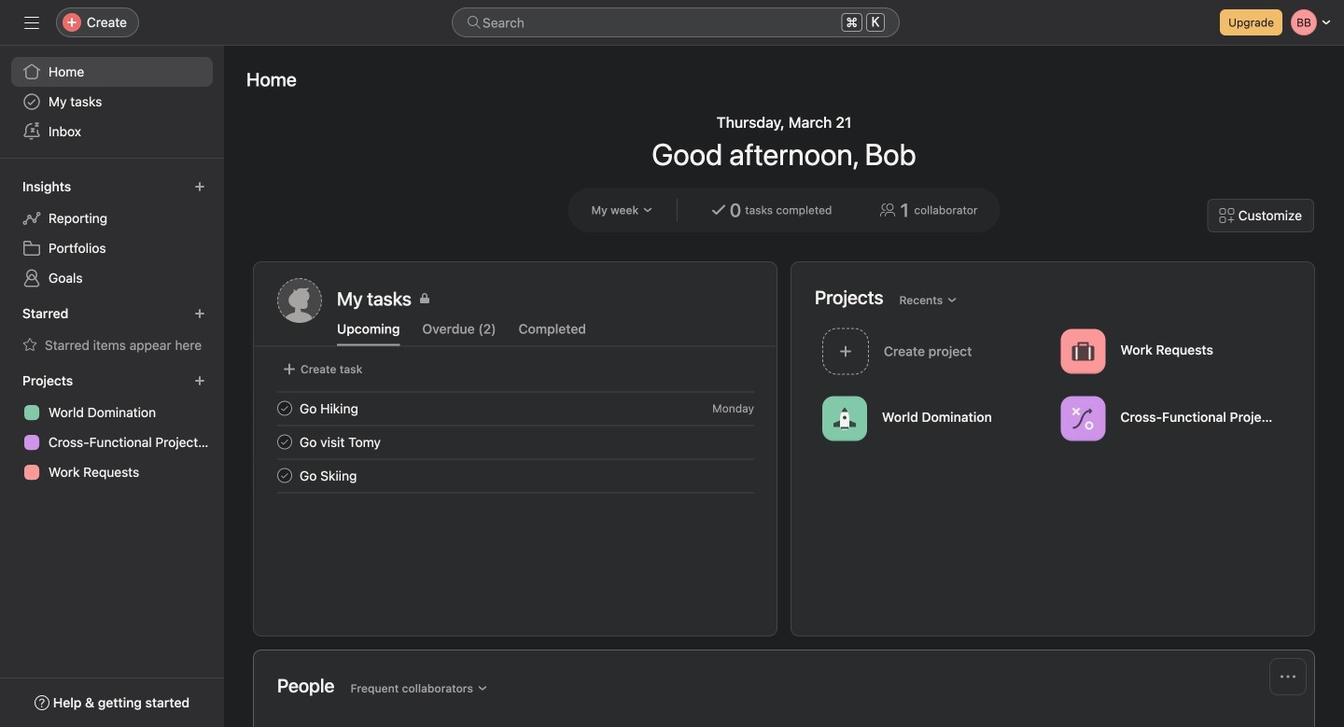 Task type: describe. For each thing, give the bounding box(es) containing it.
hide sidebar image
[[24, 15, 39, 30]]

new insights image
[[194, 181, 205, 192]]

global element
[[0, 46, 224, 158]]

briefcase image
[[1072, 340, 1095, 363]]

line_and_symbols image
[[1072, 407, 1095, 430]]

2 mark complete checkbox from the top
[[274, 431, 296, 453]]

new project or portfolio image
[[194, 375, 205, 386]]

insights element
[[0, 170, 224, 297]]



Task type: locate. For each thing, give the bounding box(es) containing it.
add profile photo image
[[277, 278, 322, 323]]

mark complete image up mark complete option
[[274, 431, 296, 453]]

projects element
[[0, 364, 224, 491]]

2 mark complete image from the top
[[274, 464, 296, 487]]

list item
[[815, 323, 1053, 380], [255, 392, 777, 425], [255, 425, 777, 459], [255, 459, 777, 492]]

mark complete image
[[274, 397, 296, 420]]

mark complete image down mark complete image
[[274, 464, 296, 487]]

rocket image
[[834, 407, 856, 430]]

None field
[[452, 7, 900, 37]]

add items to starred image
[[194, 308, 205, 319]]

starred element
[[0, 297, 224, 364]]

Mark complete checkbox
[[274, 464, 296, 487]]

mark complete image
[[274, 431, 296, 453], [274, 464, 296, 487]]

1 mark complete image from the top
[[274, 431, 296, 453]]

Search tasks, projects, and more text field
[[452, 7, 900, 37]]

0 vertical spatial mark complete image
[[274, 431, 296, 453]]

0 vertical spatial mark complete checkbox
[[274, 397, 296, 420]]

Mark complete checkbox
[[274, 397, 296, 420], [274, 431, 296, 453]]

1 mark complete checkbox from the top
[[274, 397, 296, 420]]

1 vertical spatial mark complete image
[[274, 464, 296, 487]]

1 vertical spatial mark complete checkbox
[[274, 431, 296, 453]]



